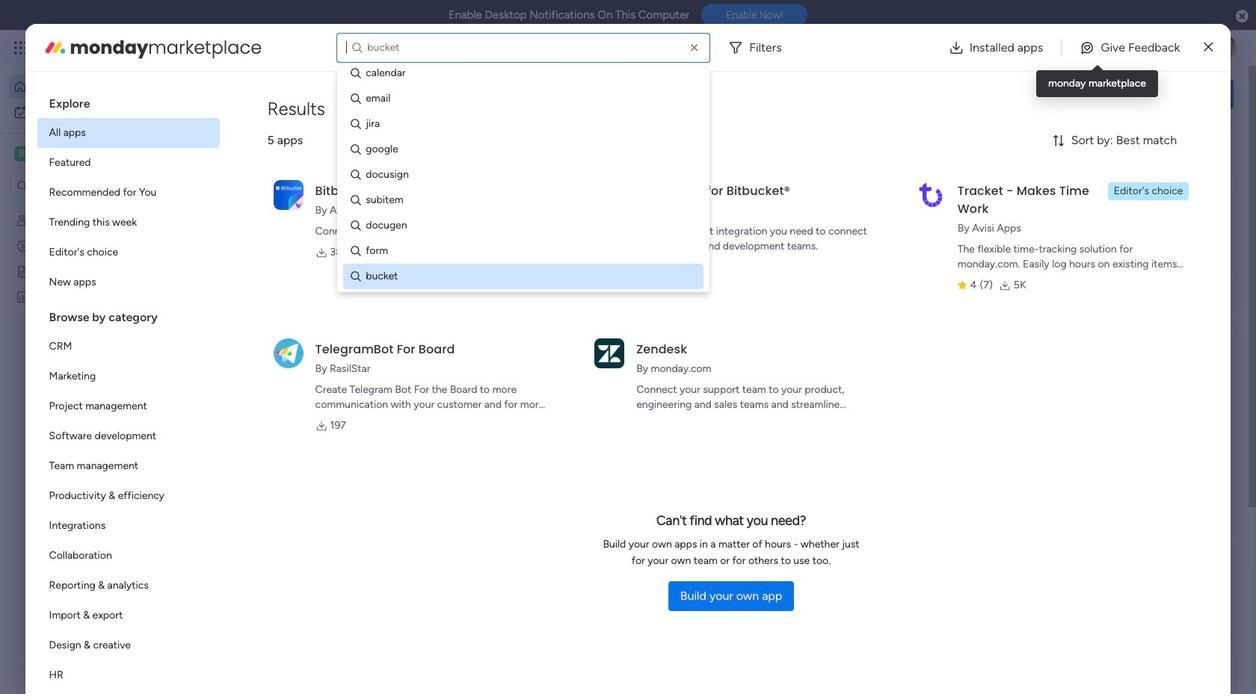 Task type: vqa. For each thing, say whether or not it's contained in the screenshot.
2 element
no



Task type: locate. For each thing, give the bounding box(es) containing it.
0 vertical spatial dapulse x slim image
[[1205, 39, 1214, 56]]

monday marketplace image
[[1090, 40, 1105, 55]]

dapulse close image
[[1236, 9, 1249, 24]]

help image
[[1159, 40, 1174, 55]]

public dashboard image
[[16, 289, 30, 304]]

getting started element
[[1010, 575, 1234, 635]]

Search in workspace field
[[31, 178, 125, 195]]

invite members image
[[1057, 40, 1072, 55]]

circle o image
[[1032, 247, 1042, 258]]

list box
[[37, 84, 220, 695], [0, 205, 191, 511]]

app logo image
[[273, 180, 303, 210], [916, 180, 946, 210], [273, 339, 303, 369], [595, 339, 625, 369]]

0 vertical spatial heading
[[37, 84, 220, 118]]

2 heading from the top
[[37, 298, 220, 332]]

see plans image
[[248, 40, 262, 56]]

workspace selection element
[[14, 145, 95, 163]]

1 vertical spatial heading
[[37, 298, 220, 332]]

2 image
[[1035, 31, 1049, 47]]

help center element
[[1010, 647, 1234, 695]]

heading
[[37, 84, 220, 118], [37, 298, 220, 332]]

dapulse x slim image
[[1205, 39, 1214, 56], [1212, 138, 1230, 156]]

option
[[9, 75, 182, 99], [9, 100, 182, 124], [37, 118, 220, 148], [37, 148, 220, 178], [37, 178, 220, 208], [0, 207, 191, 210], [37, 208, 220, 238], [37, 238, 220, 268], [37, 268, 220, 298], [37, 332, 220, 362], [37, 362, 220, 392], [37, 392, 220, 422], [37, 422, 220, 452], [37, 452, 220, 482], [37, 482, 220, 512], [37, 512, 220, 542], [37, 542, 220, 571], [37, 571, 220, 601], [37, 601, 220, 631], [37, 631, 220, 661], [37, 661, 220, 691]]



Task type: describe. For each thing, give the bounding box(es) containing it.
select product image
[[13, 40, 28, 55]]

update feed image
[[1024, 40, 1039, 55]]

public board image
[[16, 264, 30, 278]]

search everything image
[[1126, 40, 1141, 55]]

1 heading from the top
[[37, 84, 220, 118]]

1 vertical spatial dapulse x slim image
[[1212, 138, 1230, 156]]

terry turtle image
[[1215, 36, 1239, 60]]

quick search results list box
[[231, 170, 974, 551]]

check circle image
[[1032, 189, 1042, 201]]

v2 bolt switch image
[[1139, 86, 1147, 102]]

monday marketplace image
[[43, 36, 67, 59]]

v2 user feedback image
[[1022, 85, 1033, 102]]

notifications image
[[991, 40, 1006, 55]]

workspace image
[[14, 146, 29, 162]]



